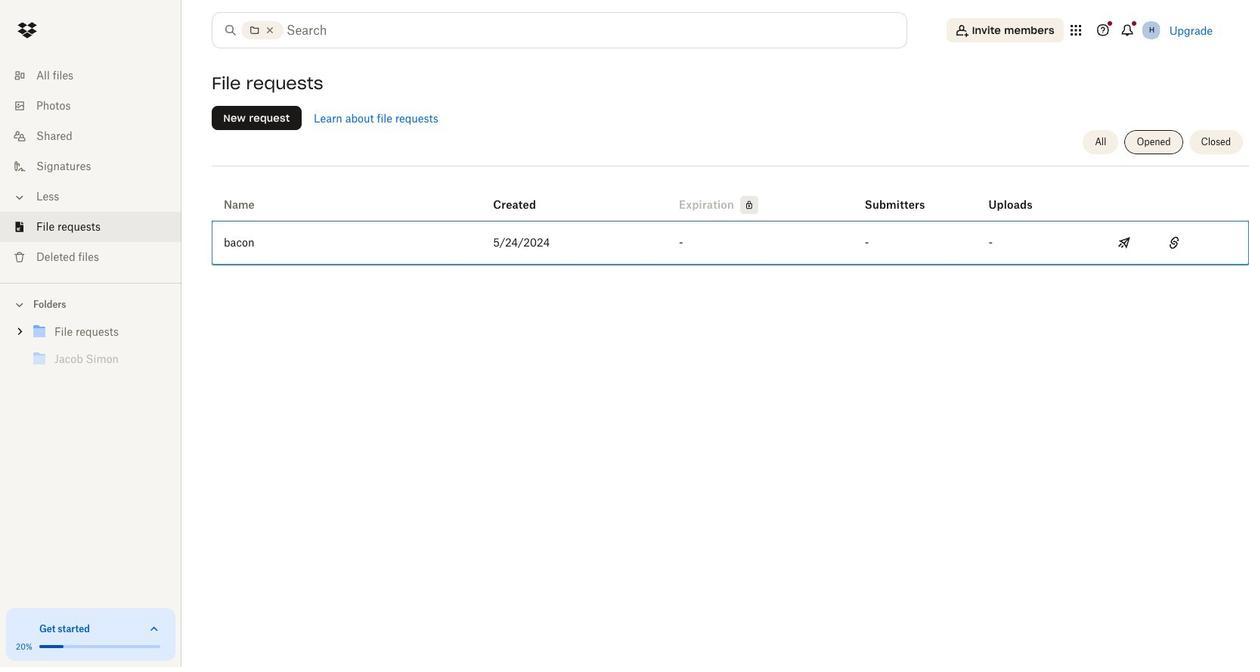Task type: vqa. For each thing, say whether or not it's contained in the screenshot.
CLICKS,
no



Task type: locate. For each thing, give the bounding box(es) containing it.
0 horizontal spatial column header
[[865, 178, 926, 214]]

row
[[212, 172, 1250, 221], [212, 221, 1250, 266]]

list
[[0, 51, 182, 283]]

1 horizontal spatial column header
[[989, 178, 1050, 214]]

copy link image
[[1166, 234, 1184, 252]]

group
[[0, 315, 182, 384]]

dropbox image
[[12, 15, 42, 45]]

list item
[[0, 212, 182, 242]]

2 column header from the left
[[989, 178, 1050, 214]]

getting started progress progress bar
[[39, 645, 64, 648]]

column header
[[865, 178, 926, 214], [989, 178, 1050, 214]]

table
[[212, 172, 1250, 266]]

1 column header from the left
[[865, 178, 926, 214]]

pro trial element
[[735, 196, 759, 214]]



Task type: describe. For each thing, give the bounding box(es) containing it.
2 row from the top
[[212, 221, 1250, 266]]

send email image
[[1116, 234, 1134, 252]]

Search in folder "Jacob Simon" text field
[[287, 21, 876, 39]]

1 row from the top
[[212, 172, 1250, 221]]

less image
[[12, 190, 27, 205]]



